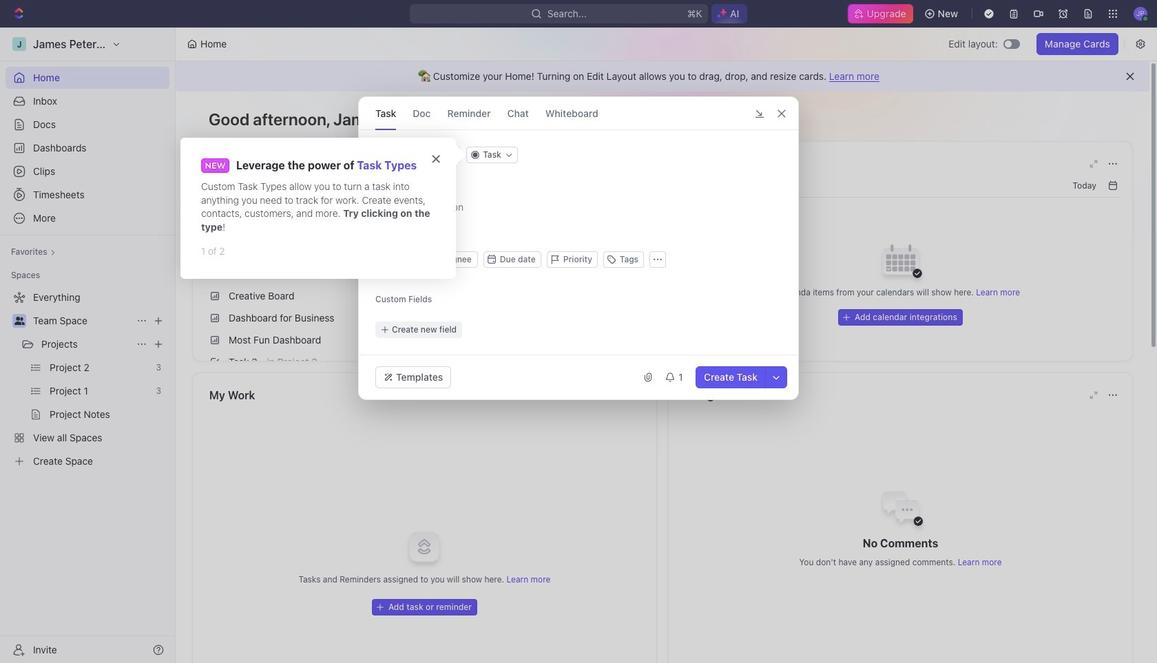 Task type: vqa. For each thing, say whether or not it's contained in the screenshot.
2nd Copy
no



Task type: describe. For each thing, give the bounding box(es) containing it.
Task Name text field
[[375, 172, 785, 188]]

0 vertical spatial user group image
[[209, 203, 220, 212]]

sidebar navigation
[[0, 28, 176, 663]]



Task type: locate. For each thing, give the bounding box(es) containing it.
0 horizontal spatial user group image
[[14, 317, 24, 325]]

user group image
[[209, 203, 220, 212], [14, 317, 24, 325]]

tree inside "sidebar" navigation
[[6, 287, 169, 473]]

1 horizontal spatial user group image
[[209, 203, 220, 212]]

1 vertical spatial user group image
[[14, 317, 24, 325]]

tree
[[6, 287, 169, 473]]

dialog
[[358, 96, 799, 400], [180, 138, 456, 279]]

user group image inside "sidebar" navigation
[[14, 317, 24, 325]]

alert
[[176, 61, 1150, 92]]



